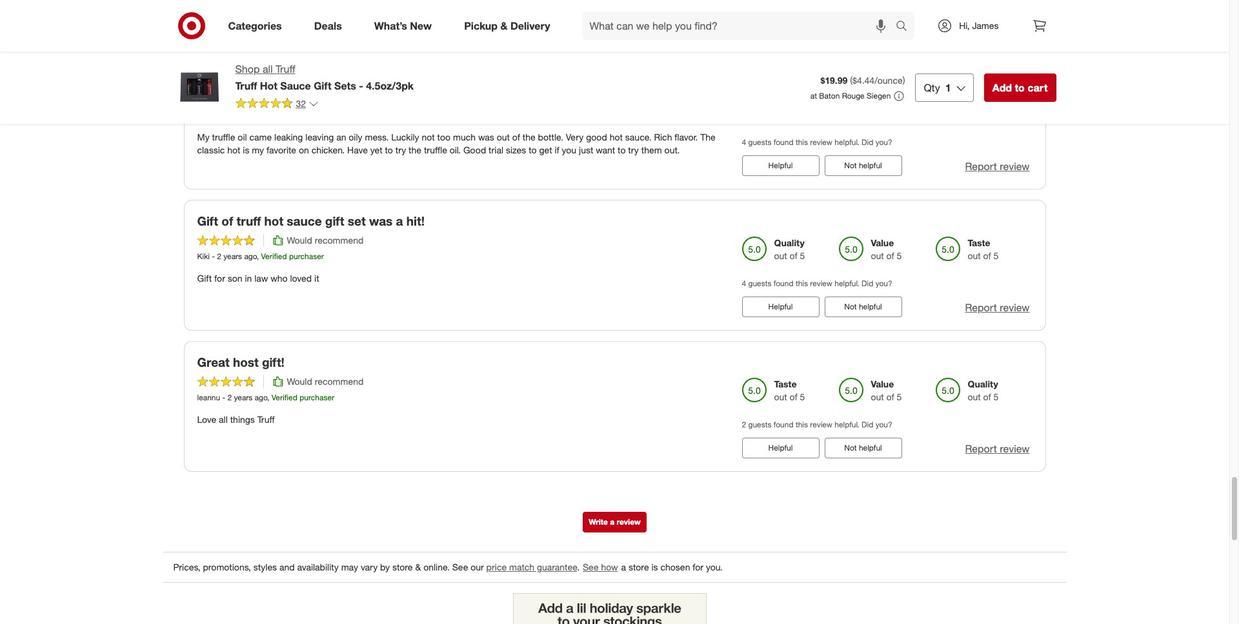 Task type: describe. For each thing, give the bounding box(es) containing it.
recommend for ehhh
[[315, 94, 364, 105]]

if
[[555, 145, 559, 156]]

add
[[993, 81, 1012, 94]]

helpful for truff
[[768, 302, 793, 312]]

you.
[[706, 562, 723, 573]]

value for gift of truff hot sauce gift set was a hit!
[[871, 238, 894, 249]]

new
[[410, 19, 432, 32]]

newfound marzetti lover - 2 years ago
[[197, 110, 331, 120]]

1 not helpful button from the top
[[825, 14, 902, 35]]

classic
[[197, 145, 225, 156]]

trial
[[489, 145, 504, 156]]

1 vertical spatial was
[[369, 214, 393, 229]]

0 horizontal spatial a
[[396, 214, 403, 229]]

0 vertical spatial years
[[298, 110, 316, 120]]

categories link
[[217, 12, 298, 40]]

qty 1
[[924, 81, 951, 94]]

just
[[579, 145, 593, 156]]

sauce
[[280, 79, 311, 92]]

james
[[972, 20, 999, 31]]

our
[[471, 562, 484, 573]]

would recommend for ehhh
[[287, 94, 364, 105]]

deals link
[[303, 12, 358, 40]]

pickup & delivery
[[464, 19, 550, 32]]

- right lover at the top of the page
[[286, 110, 289, 120]]

1 vertical spatial &
[[415, 562, 421, 573]]

to right yet
[[385, 145, 393, 156]]

much
[[453, 132, 476, 143]]

1 horizontal spatial &
[[501, 19, 508, 32]]

helpful button for gift!
[[742, 438, 819, 459]]

1 store from the left
[[392, 562, 413, 573]]

report review button for gift of truff hot sauce gift set was a hit!
[[965, 301, 1030, 316]]

sizes
[[506, 145, 526, 156]]

1 report review button from the top
[[965, 18, 1030, 33]]

you? for gift!
[[876, 420, 892, 430]]

leannu
[[197, 393, 220, 403]]

gift for law
[[197, 273, 212, 284]]

$4.44
[[853, 75, 875, 86]]

1 not from the top
[[844, 20, 857, 29]]

helpful button for truff
[[742, 297, 819, 318]]

on
[[299, 145, 309, 156]]

newfound
[[197, 110, 233, 120]]

purchaser for truff
[[289, 252, 324, 261]]

search
[[890, 20, 921, 33]]

how
[[601, 562, 618, 573]]

favorite
[[267, 145, 296, 156]]

luckily
[[391, 132, 419, 143]]

ago for truff
[[244, 252, 257, 261]]

what's
[[374, 19, 407, 32]]

truff for truff
[[235, 79, 257, 92]]

all for love
[[219, 414, 228, 425]]

32 link
[[235, 97, 319, 112]]

1 horizontal spatial hot
[[264, 214, 283, 229]]

to inside button
[[1015, 81, 1025, 94]]

leaving
[[305, 132, 334, 143]]

you
[[562, 145, 576, 156]]

sauce
[[287, 214, 322, 229]]

- right leannu
[[222, 393, 225, 403]]

mess.
[[365, 132, 389, 143]]

oil.
[[450, 145, 461, 156]]

4 guests found this review helpful. did you? for ehhh
[[742, 138, 892, 147]]

1 you? from the top
[[876, 138, 892, 147]]

came
[[249, 132, 272, 143]]

good
[[463, 145, 486, 156]]

hot
[[260, 79, 277, 92]]

love all things truff
[[197, 414, 275, 425]]

4 guests found this review helpful. did you? for gift of truff hot sauce gift set was a hit!
[[742, 279, 892, 289]]

1 helpful button from the top
[[742, 156, 819, 176]]

deals
[[314, 19, 342, 32]]

1 report review from the top
[[965, 19, 1030, 32]]

1 helpful. from the top
[[835, 138, 860, 147]]

years for gift!
[[234, 393, 253, 403]]

gift for son in law who loved it
[[197, 273, 319, 284]]

write a review button
[[583, 512, 647, 533]]

search button
[[890, 12, 921, 43]]

helpful. for truff
[[835, 279, 860, 289]]

great
[[197, 355, 230, 370]]

to left get
[[529, 145, 537, 156]]

rouge
[[842, 91, 865, 101]]

shop
[[235, 63, 260, 76]]

2 vertical spatial quality
[[968, 379, 998, 390]]

things
[[230, 414, 255, 425]]

not for ehhh
[[844, 161, 857, 171]]

1 value from the top
[[871, 96, 894, 107]]

, for gift!
[[267, 393, 269, 403]]

0 vertical spatial taste
[[968, 238, 990, 249]]

4 for gift of truff hot sauce gift set was a hit!
[[742, 279, 746, 289]]

verified for gift!
[[272, 393, 297, 403]]

pickup & delivery link
[[453, 12, 566, 40]]

may
[[341, 562, 358, 573]]

1 did from the top
[[862, 138, 873, 147]]

shop all truff truff hot sauce gift sets - 4.5oz/3pk
[[235, 63, 414, 92]]

1 guests from the top
[[748, 138, 772, 147]]

this for truff
[[796, 279, 808, 289]]

styles
[[254, 562, 277, 573]]

would recommend for gift of truff hot sauce gift set was a hit!
[[287, 235, 364, 246]]

guarantee
[[537, 562, 577, 573]]

my truffle oil came leaking leaving an oily mess. luckily not too much was out of the bottle. very good hot sauce. rich flavor. the classic hot is my favorite on chicken. have yet to try the truffle oil. good trial sizes to get if you just want to try them out.
[[197, 132, 716, 156]]

1 vertical spatial quality
[[774, 238, 805, 249]]

not
[[422, 132, 435, 143]]

chicken.
[[312, 145, 345, 156]]

1 vertical spatial truffle
[[424, 145, 447, 156]]

qty
[[924, 81, 940, 94]]

marzetti
[[235, 110, 263, 120]]

hi, james
[[959, 20, 999, 31]]

oily
[[349, 132, 362, 143]]

2 store from the left
[[629, 562, 649, 573]]

helpful for gift of truff hot sauce gift set was a hit!
[[859, 302, 882, 312]]

/ounce
[[875, 75, 903, 86]]

found for truff
[[774, 279, 794, 289]]

0 horizontal spatial the
[[409, 145, 421, 156]]

helpful for ehhh
[[859, 161, 882, 171]]

vary
[[361, 562, 378, 573]]

1
[[945, 81, 951, 94]]

them
[[641, 145, 662, 156]]

report review for ehhh
[[965, 160, 1030, 173]]

want
[[596, 145, 615, 156]]

truff
[[237, 214, 261, 229]]

pickup
[[464, 19, 498, 32]]

0 vertical spatial quality out of 5
[[774, 238, 805, 261]]

would for ehhh
[[287, 94, 312, 105]]

not helpful button for gift of truff hot sauce gift set was a hit!
[[825, 297, 902, 318]]

1 report from the top
[[965, 19, 997, 32]]

yet
[[370, 145, 382, 156]]

1 horizontal spatial quality out of 5
[[968, 379, 999, 403]]

1 vertical spatial is
[[652, 562, 658, 573]]

ehhh
[[197, 73, 227, 87]]

add to cart
[[993, 81, 1048, 94]]

prices, promotions, styles and availability may vary by store & online. see our price match guarantee . see how a store is chosen for you.
[[173, 562, 723, 573]]

ago for gift!
[[255, 393, 267, 403]]

4.5oz/3pk
[[366, 79, 414, 92]]

what's new
[[374, 19, 432, 32]]

value out of 5 for great host gift!
[[871, 379, 902, 403]]

1 horizontal spatial the
[[523, 132, 535, 143]]

0 vertical spatial truffle
[[212, 132, 235, 143]]

report review button for great host gift!
[[965, 442, 1030, 457]]

would recommend for great host gift!
[[287, 376, 364, 387]]

0 vertical spatial ago
[[319, 110, 331, 120]]

all for shop
[[263, 63, 273, 76]]

not helpful button for great host gift!
[[825, 438, 902, 459]]

guests for truff
[[748, 279, 772, 289]]

(
[[850, 75, 853, 86]]

my
[[252, 145, 264, 156]]

see how button
[[582, 561, 619, 575]]

love
[[197, 414, 216, 425]]



Task type: vqa. For each thing, say whether or not it's contained in the screenshot.
bottom ,
yes



Task type: locate. For each thing, give the bounding box(es) containing it.
2 vertical spatial you?
[[876, 420, 892, 430]]

0 vertical spatial helpful button
[[742, 156, 819, 176]]

2 would from the top
[[287, 235, 312, 246]]

0 vertical spatial for
[[214, 273, 225, 284]]

out inside my truffle oil came leaking leaving an oily mess. luckily not too much was out of the bottle. very good hot sauce. rich flavor. the classic hot is my favorite on chicken. have yet to try the truffle oil. good trial sizes to get if you just want to try them out.
[[497, 132, 510, 143]]

1 vertical spatial gift
[[197, 214, 218, 229]]

1 vertical spatial would recommend
[[287, 235, 364, 246]]

3 would recommend from the top
[[287, 376, 364, 387]]

0 vertical spatial value out of 5
[[871, 238, 902, 261]]

4 report from the top
[[965, 443, 997, 456]]

2 not helpful from the top
[[844, 161, 882, 171]]

& left online.
[[415, 562, 421, 573]]

years for truff
[[224, 252, 242, 261]]

not helpful for gift of truff hot sauce gift set was a hit!
[[844, 302, 882, 312]]

0 vertical spatial would
[[287, 94, 312, 105]]

very
[[566, 132, 584, 143]]

&
[[501, 19, 508, 32], [415, 562, 421, 573]]

2 would recommend from the top
[[287, 235, 364, 246]]

2 helpful from the top
[[859, 161, 882, 171]]

0 vertical spatial quality
[[968, 96, 998, 107]]

1 value out of 5 from the top
[[871, 238, 902, 261]]

,
[[257, 252, 259, 261], [267, 393, 269, 403]]

it
[[314, 273, 319, 284]]

in
[[245, 273, 252, 284]]

- right sets
[[359, 79, 363, 92]]

1 horizontal spatial a
[[610, 518, 615, 527]]

1 horizontal spatial is
[[652, 562, 658, 573]]

gift up kiki
[[197, 214, 218, 229]]

report review button for ehhh
[[965, 160, 1030, 174]]

ago
[[319, 110, 331, 120], [244, 252, 257, 261], [255, 393, 267, 403]]

purchaser
[[289, 252, 324, 261], [300, 393, 334, 403]]

0 vertical spatial truff
[[276, 63, 295, 76]]

not
[[844, 20, 857, 29], [844, 161, 857, 171], [844, 302, 857, 312], [844, 443, 857, 453]]

$19.99 ( $4.44 /ounce )
[[821, 75, 905, 86]]

2 helpful from the top
[[768, 302, 793, 312]]

1 horizontal spatial try
[[628, 145, 639, 156]]

1 horizontal spatial store
[[629, 562, 649, 573]]

1 horizontal spatial all
[[263, 63, 273, 76]]

value out of 5
[[871, 238, 902, 261], [871, 379, 902, 403]]

0 vertical spatial guests
[[748, 138, 772, 147]]

, up gift for son in law who loved it
[[257, 252, 259, 261]]

to right want at left
[[618, 145, 626, 156]]

1 horizontal spatial ,
[[267, 393, 269, 403]]

gift down kiki
[[197, 273, 212, 284]]

guests for gift!
[[748, 420, 772, 430]]

of inside my truffle oil came leaking leaving an oily mess. luckily not too much was out of the bottle. very good hot sauce. rich flavor. the classic hot is my favorite on chicken. have yet to try the truffle oil. good trial sizes to get if you just want to try them out.
[[512, 132, 520, 143]]

helpful.
[[835, 138, 860, 147], [835, 279, 860, 289], [835, 420, 860, 430]]

try down "luckily"
[[395, 145, 406, 156]]

leannu - 2 years ago , verified purchaser
[[197, 393, 334, 403]]

not helpful for great host gift!
[[844, 443, 882, 453]]

1 vertical spatial this
[[796, 279, 808, 289]]

recommend for gift of truff hot sauce gift set was a hit!
[[315, 235, 364, 246]]

0 vertical spatial all
[[263, 63, 273, 76]]

a right how
[[621, 562, 626, 573]]

1 vertical spatial hot
[[227, 145, 240, 156]]

- right kiki
[[212, 252, 215, 261]]

1 vertical spatial value
[[871, 238, 894, 249]]

2 vertical spatial truff
[[257, 414, 275, 425]]

years up son
[[224, 252, 242, 261]]

1 helpful from the top
[[768, 161, 793, 171]]

would recommend down shop all truff truff hot sauce gift sets - 4.5oz/3pk
[[287, 94, 364, 105]]

0 horizontal spatial all
[[219, 414, 228, 425]]

1 would from the top
[[287, 94, 312, 105]]

a inside 'write a review' button
[[610, 518, 615, 527]]

2 not helpful button from the top
[[825, 156, 902, 176]]

0 vertical spatial a
[[396, 214, 403, 229]]

2 4 guests found this review helpful. did you? from the top
[[742, 279, 892, 289]]

ago up things
[[255, 393, 267, 403]]

2 not from the top
[[844, 161, 857, 171]]

.
[[577, 562, 580, 573]]

1 this from the top
[[796, 138, 808, 147]]

truff
[[276, 63, 295, 76], [235, 79, 257, 92], [257, 414, 275, 425]]

gift for sauce
[[197, 214, 218, 229]]

was up trial
[[478, 132, 494, 143]]

3 found from the top
[[774, 420, 794, 430]]

a right write
[[610, 518, 615, 527]]

oil
[[238, 132, 247, 143]]

4
[[742, 138, 746, 147], [742, 279, 746, 289]]

1 vertical spatial helpful.
[[835, 279, 860, 289]]

great host gift!
[[197, 355, 285, 370]]

1 vertical spatial all
[[219, 414, 228, 425]]

3 recommend from the top
[[315, 376, 364, 387]]

flavor.
[[675, 132, 698, 143]]

baton
[[819, 91, 840, 101]]

a
[[396, 214, 403, 229], [610, 518, 615, 527], [621, 562, 626, 573]]

1 vertical spatial for
[[693, 562, 704, 573]]

1 helpful from the top
[[859, 20, 882, 29]]

2 guests from the top
[[748, 279, 772, 289]]

2 vertical spatial this
[[796, 420, 808, 430]]

truffle down not
[[424, 145, 447, 156]]

ago up leaving
[[319, 110, 331, 120]]

1 try from the left
[[395, 145, 406, 156]]

hit!
[[406, 214, 425, 229]]

is left my
[[243, 145, 249, 156]]

2 vertical spatial years
[[234, 393, 253, 403]]

review
[[1000, 19, 1030, 32], [810, 138, 833, 147], [1000, 160, 1030, 173], [810, 279, 833, 289], [1000, 302, 1030, 314], [810, 420, 833, 430], [1000, 443, 1030, 456], [617, 518, 641, 527]]

leaking
[[274, 132, 303, 143]]

would for great host gift!
[[287, 376, 312, 387]]

to
[[1015, 81, 1025, 94], [385, 145, 393, 156], [529, 145, 537, 156], [618, 145, 626, 156]]

3 did from the top
[[862, 420, 873, 430]]

0 horizontal spatial taste
[[774, 379, 797, 390]]

0 vertical spatial hot
[[610, 132, 623, 143]]

32
[[296, 98, 306, 109]]

report for gift of truff hot sauce gift set was a hit!
[[965, 302, 997, 314]]

truffle up classic at the top of page
[[212, 132, 235, 143]]

not for gift of truff hot sauce gift set was a hit!
[[844, 302, 857, 312]]

2 horizontal spatial a
[[621, 562, 626, 573]]

0 vertical spatial 4 guests found this review helpful. did you?
[[742, 138, 892, 147]]

truff down 'leannu - 2 years ago , verified purchaser'
[[257, 414, 275, 425]]

1 vertical spatial verified
[[272, 393, 297, 403]]

1 4 guests found this review helpful. did you? from the top
[[742, 138, 892, 147]]

1 vertical spatial taste
[[774, 379, 797, 390]]

4 report review from the top
[[965, 443, 1030, 456]]

2 vertical spatial would recommend
[[287, 376, 364, 387]]

2 recommend from the top
[[315, 235, 364, 246]]

gift!
[[262, 355, 285, 370]]

report for ehhh
[[965, 160, 997, 173]]

0 vertical spatial value
[[871, 96, 894, 107]]

3 report from the top
[[965, 302, 997, 314]]

1 not helpful from the top
[[844, 20, 882, 29]]

years down "32"
[[298, 110, 316, 120]]

to right "add"
[[1015, 81, 1025, 94]]

the
[[700, 132, 716, 143]]

3 helpful. from the top
[[835, 420, 860, 430]]

too
[[437, 132, 451, 143]]

report for great host gift!
[[965, 443, 997, 456]]

not helpful
[[844, 20, 882, 29], [844, 161, 882, 171], [844, 302, 882, 312], [844, 443, 882, 453]]

for left you.
[[693, 562, 704, 573]]

sauce.
[[625, 132, 652, 143]]

all
[[263, 63, 273, 76], [219, 414, 228, 425]]

2 vertical spatial helpful
[[768, 443, 793, 453]]

1 vertical spatial found
[[774, 279, 794, 289]]

2 vertical spatial guests
[[748, 420, 772, 430]]

2 see from the left
[[583, 562, 599, 573]]

1 vertical spatial ,
[[267, 393, 269, 403]]

kiki
[[197, 252, 210, 261]]

prices,
[[173, 562, 200, 573]]

verified for truff
[[261, 252, 287, 261]]

ago up in
[[244, 252, 257, 261]]

truff for things
[[257, 414, 275, 425]]

3 not from the top
[[844, 302, 857, 312]]

3 helpful from the top
[[859, 302, 882, 312]]

truff down the shop
[[235, 79, 257, 92]]

years
[[298, 110, 316, 120], [224, 252, 242, 261], [234, 393, 253, 403]]

not helpful for ehhh
[[844, 161, 882, 171]]

verified up who
[[261, 252, 287, 261]]

report review button
[[965, 18, 1030, 33], [965, 160, 1030, 174], [965, 301, 1030, 316], [965, 442, 1030, 457]]

2 did from the top
[[862, 279, 873, 289]]

delivery
[[510, 19, 550, 32]]

3 value from the top
[[871, 379, 894, 390]]

4 report review button from the top
[[965, 442, 1030, 457]]

for left son
[[214, 273, 225, 284]]

who
[[271, 273, 288, 284]]

3 helpful button from the top
[[742, 438, 819, 459]]

rich
[[654, 132, 672, 143]]

1 vertical spatial purchaser
[[300, 393, 334, 403]]

price match guarantee link
[[486, 562, 577, 573]]

you? for truff
[[876, 279, 892, 289]]

siegen
[[867, 91, 891, 101]]

was right set at the top
[[369, 214, 393, 229]]

years up things
[[234, 393, 253, 403]]

see right .
[[583, 562, 599, 573]]

is inside my truffle oil came leaking leaving an oily mess. luckily not too much was out of the bottle. very good hot sauce. rich flavor. the classic hot is my favorite on chicken. have yet to try the truffle oil. good trial sizes to get if you just want to try them out.
[[243, 145, 249, 156]]

add to cart button
[[984, 74, 1056, 102]]

1 4 from the top
[[742, 138, 746, 147]]

write
[[589, 518, 608, 527]]

0 vertical spatial did
[[862, 138, 873, 147]]

did
[[862, 138, 873, 147], [862, 279, 873, 289], [862, 420, 873, 430]]

0 vertical spatial found
[[774, 138, 794, 147]]

advertisement region
[[513, 594, 706, 625]]

1 vertical spatial years
[[224, 252, 242, 261]]

would for gift of truff hot sauce gift set was a hit!
[[287, 235, 312, 246]]

4 not from the top
[[844, 443, 857, 453]]

0 vertical spatial 4
[[742, 138, 746, 147]]

loved
[[290, 273, 312, 284]]

bottle.
[[538, 132, 563, 143]]

2 try from the left
[[628, 145, 639, 156]]

see left our in the bottom of the page
[[452, 562, 468, 573]]

3 this from the top
[[796, 420, 808, 430]]

helpful for gift!
[[768, 443, 793, 453]]

report review for great host gift!
[[965, 443, 1030, 456]]

3 would from the top
[[287, 376, 312, 387]]

1 would recommend from the top
[[287, 94, 364, 105]]

0 vertical spatial verified
[[261, 252, 287, 261]]

found for gift!
[[774, 420, 794, 430]]

helpful. for gift!
[[835, 420, 860, 430]]

- inside shop all truff truff hot sauce gift sets - 4.5oz/3pk
[[359, 79, 363, 92]]

3 report review from the top
[[965, 302, 1030, 314]]

at
[[811, 91, 817, 101]]

gift left sets
[[314, 79, 331, 92]]

lover
[[265, 110, 284, 120]]

value for great host gift!
[[871, 379, 894, 390]]

4 not helpful button from the top
[[825, 438, 902, 459]]

recommend for great host gift!
[[315, 376, 364, 387]]

helpful
[[859, 20, 882, 29], [859, 161, 882, 171], [859, 302, 882, 312], [859, 443, 882, 453]]

store right how
[[629, 562, 649, 573]]

2 vertical spatial hot
[[264, 214, 283, 229]]

3 not helpful button from the top
[[825, 297, 902, 318]]

1 vertical spatial would
[[287, 235, 312, 246]]

2 vertical spatial helpful button
[[742, 438, 819, 459]]

3 guests from the top
[[748, 420, 772, 430]]

2 helpful button from the top
[[742, 297, 819, 318]]

all up hot
[[263, 63, 273, 76]]

this
[[796, 138, 808, 147], [796, 279, 808, 289], [796, 420, 808, 430]]

4 for ehhh
[[742, 138, 746, 147]]

0 horizontal spatial ,
[[257, 252, 259, 261]]

0 vertical spatial ,
[[257, 252, 259, 261]]

write a review
[[589, 518, 641, 527]]

0 vertical spatial was
[[478, 132, 494, 143]]

2 report review from the top
[[965, 160, 1030, 173]]

purchaser for gift!
[[300, 393, 334, 403]]

an
[[336, 132, 346, 143]]

helpful button
[[742, 156, 819, 176], [742, 297, 819, 318], [742, 438, 819, 459]]

0 horizontal spatial for
[[214, 273, 225, 284]]

0 horizontal spatial hot
[[227, 145, 240, 156]]

report
[[965, 19, 997, 32], [965, 160, 997, 173], [965, 302, 997, 314], [965, 443, 997, 456]]

was inside my truffle oil came leaking leaving an oily mess. luckily not too much was out of the bottle. very good hot sauce. rich flavor. the classic hot is my favorite on chicken. have yet to try the truffle oil. good trial sizes to get if you just want to try them out.
[[478, 132, 494, 143]]

& right pickup
[[501, 19, 508, 32]]

1 recommend from the top
[[315, 94, 364, 105]]

2 this from the top
[[796, 279, 808, 289]]

1 vertical spatial helpful
[[768, 302, 793, 312]]

0 vertical spatial is
[[243, 145, 249, 156]]

the
[[523, 132, 535, 143], [409, 145, 421, 156]]

cart
[[1028, 81, 1048, 94]]

online.
[[424, 562, 450, 573]]

0 vertical spatial you?
[[876, 138, 892, 147]]

1 vertical spatial 4 guests found this review helpful. did you?
[[742, 279, 892, 289]]

2 value from the top
[[871, 238, 894, 249]]

2 value out of 5 from the top
[[871, 379, 902, 403]]

1 vertical spatial recommend
[[315, 235, 364, 246]]

2 4 from the top
[[742, 279, 746, 289]]

0 vertical spatial helpful
[[768, 161, 793, 171]]

1 horizontal spatial taste out of 5
[[968, 238, 999, 261]]

truff up sauce
[[276, 63, 295, 76]]

0 horizontal spatial is
[[243, 145, 249, 156]]

gift
[[325, 214, 344, 229]]

helpful for great host gift!
[[859, 443, 882, 453]]

son
[[228, 273, 242, 284]]

the down "luckily"
[[409, 145, 421, 156]]

image of truff hot sauce gift sets - 4.5oz/3pk image
[[173, 62, 225, 114]]

0 horizontal spatial quality out of 5
[[774, 238, 805, 261]]

3 helpful from the top
[[768, 443, 793, 453]]

3 you? from the top
[[876, 420, 892, 430]]

0 horizontal spatial try
[[395, 145, 406, 156]]

3 not helpful from the top
[[844, 302, 882, 312]]

found
[[774, 138, 794, 147], [774, 279, 794, 289], [774, 420, 794, 430]]

hot right truff
[[264, 214, 283, 229]]

is left chosen
[[652, 562, 658, 573]]

good
[[586, 132, 607, 143]]

2 you? from the top
[[876, 279, 892, 289]]

3 report review button from the top
[[965, 301, 1030, 316]]

verified down the gift!
[[272, 393, 297, 403]]

quality
[[968, 96, 998, 107], [774, 238, 805, 249], [968, 379, 998, 390]]

1 vertical spatial 4
[[742, 279, 746, 289]]

2 found from the top
[[774, 279, 794, 289]]

1 horizontal spatial see
[[583, 562, 599, 573]]

1 horizontal spatial truffle
[[424, 145, 447, 156]]

2 report from the top
[[965, 160, 997, 173]]

-
[[359, 79, 363, 92], [286, 110, 289, 120], [212, 252, 215, 261], [222, 393, 225, 403]]

not for great host gift!
[[844, 443, 857, 453]]

0 vertical spatial the
[[523, 132, 535, 143]]

match
[[509, 562, 535, 573]]

1 vertical spatial did
[[862, 279, 873, 289]]

2 horizontal spatial hot
[[610, 132, 623, 143]]

store right by
[[392, 562, 413, 573]]

gift inside shop all truff truff hot sauce gift sets - 4.5oz/3pk
[[314, 79, 331, 92]]

taste out of 5
[[968, 238, 999, 261], [774, 379, 805, 403]]

this for gift!
[[796, 420, 808, 430]]

all inside shop all truff truff hot sauce gift sets - 4.5oz/3pk
[[263, 63, 273, 76]]

all right love
[[219, 414, 228, 425]]

not helpful button for ehhh
[[825, 156, 902, 176]]

1 horizontal spatial was
[[478, 132, 494, 143]]

1 vertical spatial taste out of 5
[[774, 379, 805, 403]]

would recommend down gift
[[287, 235, 364, 246]]

0 horizontal spatial was
[[369, 214, 393, 229]]

categories
[[228, 19, 282, 32]]

hot down oil
[[227, 145, 240, 156]]

0 horizontal spatial &
[[415, 562, 421, 573]]

0 vertical spatial gift
[[314, 79, 331, 92]]

would recommend up 'leannu - 2 years ago , verified purchaser'
[[287, 376, 364, 387]]

1 horizontal spatial taste
[[968, 238, 990, 249]]

4 not helpful from the top
[[844, 443, 882, 453]]

2 guests found this review helpful. did you?
[[742, 420, 892, 430]]

value out of 5 for gift of truff hot sauce gift set was a hit!
[[871, 238, 902, 261]]

2 vertical spatial helpful.
[[835, 420, 860, 430]]

1 vertical spatial value out of 5
[[871, 379, 902, 403]]

5
[[800, 250, 805, 261], [897, 250, 902, 261], [994, 250, 999, 261], [800, 392, 805, 403], [897, 392, 902, 403], [994, 392, 999, 403]]

0 horizontal spatial taste out of 5
[[774, 379, 805, 403]]

1 see from the left
[[452, 562, 468, 573]]

1 vertical spatial guests
[[748, 279, 772, 289]]

hot up want at left
[[610, 132, 623, 143]]

report review for gift of truff hot sauce gift set was a hit!
[[965, 302, 1030, 314]]

2 report review button from the top
[[965, 160, 1030, 174]]

did for truff
[[862, 279, 873, 289]]

host
[[233, 355, 259, 370]]

out
[[497, 132, 510, 143], [774, 250, 787, 261], [871, 250, 884, 261], [968, 250, 981, 261], [774, 392, 787, 403], [871, 392, 884, 403], [968, 392, 981, 403]]

the up sizes
[[523, 132, 535, 143]]

and
[[279, 562, 295, 573]]

chosen
[[661, 562, 690, 573]]

4 guests found this review helpful. did you?
[[742, 138, 892, 147], [742, 279, 892, 289]]

hot
[[610, 132, 623, 143], [227, 145, 240, 156], [264, 214, 283, 229]]

, for truff
[[257, 252, 259, 261]]

2 vertical spatial a
[[621, 562, 626, 573]]

, down the gift!
[[267, 393, 269, 403]]

0 vertical spatial this
[[796, 138, 808, 147]]

a left hit!
[[396, 214, 403, 229]]

kiki - 2 years ago , verified purchaser
[[197, 252, 324, 261]]

try down sauce.
[[628, 145, 639, 156]]

law
[[254, 273, 268, 284]]

What can we help you find? suggestions appear below search field
[[582, 12, 899, 40]]

4 helpful from the top
[[859, 443, 882, 453]]

0 vertical spatial purchaser
[[289, 252, 324, 261]]

0 vertical spatial helpful.
[[835, 138, 860, 147]]

have
[[347, 145, 368, 156]]

0 vertical spatial &
[[501, 19, 508, 32]]

2 helpful. from the top
[[835, 279, 860, 289]]

try
[[395, 145, 406, 156], [628, 145, 639, 156]]

did for gift!
[[862, 420, 873, 430]]

1 found from the top
[[774, 138, 794, 147]]



